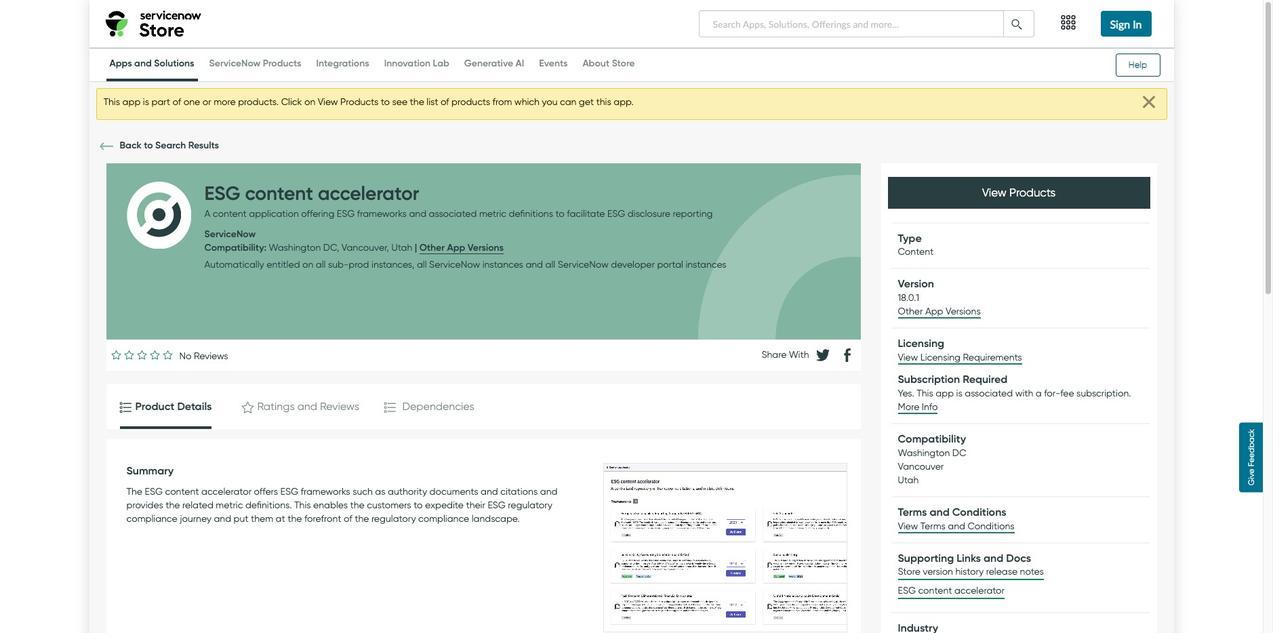 Task type: vqa. For each thing, say whether or not it's contained in the screenshot.
the left the Integrations
no



Task type: locate. For each thing, give the bounding box(es) containing it.
of right list
[[441, 96, 449, 108]]

washington inside 'compatibility washington dc vancouver utah'
[[898, 447, 950, 459]]

release
[[986, 566, 1018, 578]]

supporting links and docs heading
[[898, 550, 1149, 566]]

authority
[[388, 486, 427, 498]]

1 vertical spatial regulatory
[[371, 513, 416, 525]]

0 vertical spatial other app versions link
[[419, 241, 504, 254]]

0 vertical spatial regulatory
[[508, 500, 553, 511]]

servicenow products
[[209, 57, 301, 69]]

1 horizontal spatial app
[[925, 306, 943, 317]]

and up |
[[409, 208, 426, 220]]

is inside subscription required yes. this app is associated with a for-fee subscription. more info
[[956, 388, 963, 399]]

a
[[1036, 388, 1042, 399]]

0 horizontal spatial accelerator
[[201, 486, 252, 498]]

1 vertical spatial utah
[[898, 474, 919, 486]]

products
[[452, 96, 490, 108]]

servicenow
[[209, 57, 261, 69], [204, 228, 256, 240], [429, 259, 480, 270], [558, 259, 609, 270]]

the
[[410, 96, 424, 108], [166, 500, 180, 511], [350, 500, 365, 511], [288, 513, 302, 525], [355, 513, 369, 525]]

other down 18.0.1
[[898, 306, 923, 317]]

of left one
[[173, 96, 181, 108]]

other app versions link down 18.0.1
[[898, 306, 981, 319]]

1 vertical spatial versions
[[946, 306, 981, 317]]

accelerator up offering
[[318, 182, 419, 205]]

and inside supporting links and docs store version history release notes
[[984, 551, 1004, 564]]

this down the apps
[[103, 96, 120, 108]]

1 horizontal spatial reviews
[[320, 400, 359, 413]]

1 horizontal spatial is
[[956, 388, 963, 399]]

1 , from the left
[[337, 242, 339, 254]]

list image
[[120, 399, 132, 414]]

all down |
[[417, 259, 427, 270]]

is left part
[[143, 96, 149, 108]]

vancouver up prod
[[342, 242, 387, 254]]

accelerator up put
[[201, 486, 252, 498]]

versions
[[468, 241, 504, 254], [946, 306, 981, 317]]

back to search results
[[120, 139, 219, 151]]

other app versions link right |
[[419, 241, 504, 254]]

0 vertical spatial accelerator
[[318, 182, 419, 205]]

star empty image
[[124, 348, 134, 362], [137, 348, 147, 362], [150, 348, 160, 362], [163, 348, 173, 362], [242, 399, 254, 414]]

app up info
[[936, 388, 954, 399]]

2 horizontal spatial accelerator
[[955, 585, 1005, 597]]

tab list containing apps and solutions
[[103, 50, 642, 81]]

in
[[1133, 18, 1142, 31]]

0 horizontal spatial instances
[[482, 259, 523, 270]]

a
[[204, 208, 210, 220]]

star empty image
[[112, 348, 121, 362]]

history
[[956, 566, 984, 578]]

0 vertical spatial licensing
[[898, 336, 944, 350]]

part
[[152, 96, 170, 108]]

1 vertical spatial accelerator
[[201, 486, 252, 498]]

2 horizontal spatial products
[[1010, 186, 1056, 199]]

1 vertical spatial other
[[898, 306, 923, 317]]

content
[[898, 246, 934, 258]]

dependencies
[[402, 400, 474, 413]]

0 vertical spatial products
[[263, 57, 301, 69]]

1 vertical spatial app
[[936, 388, 954, 399]]

of down "enables"
[[344, 513, 352, 525]]

accelerator
[[318, 182, 419, 205], [201, 486, 252, 498], [955, 585, 1005, 597]]

such
[[353, 486, 373, 498]]

accelerator inside "link"
[[955, 585, 1005, 597]]

1 vertical spatial store
[[898, 566, 921, 578]]

0 vertical spatial conditions
[[952, 505, 1007, 518]]

1 horizontal spatial metric
[[479, 208, 506, 220]]

1 horizontal spatial vancouver
[[898, 461, 944, 472]]

the
[[126, 486, 142, 498]]

1 vertical spatial on
[[302, 259, 313, 270]]

and inside tab list
[[134, 57, 152, 69]]

0 vertical spatial associated
[[429, 208, 477, 220]]

1 horizontal spatial app
[[936, 388, 954, 399]]

with
[[1015, 388, 1033, 399]]

1 vertical spatial reviews
[[320, 400, 359, 413]]

0 horizontal spatial app
[[122, 96, 141, 108]]

0 vertical spatial vancouver
[[342, 242, 387, 254]]

reviews left list image
[[320, 400, 359, 413]]

0 horizontal spatial associated
[[429, 208, 477, 220]]

docs
[[1006, 551, 1031, 564]]

esg
[[204, 182, 240, 205], [337, 208, 355, 220], [607, 208, 625, 220], [145, 486, 163, 498], [280, 486, 298, 498], [488, 500, 506, 511], [898, 585, 916, 597]]

0 horizontal spatial is
[[143, 96, 149, 108]]

products inside button
[[1010, 186, 1056, 199]]

utah down compatibility
[[898, 474, 919, 486]]

innovation
[[384, 57, 431, 69]]

0 horizontal spatial utah
[[391, 242, 412, 254]]

sign in
[[1110, 18, 1142, 31]]

put
[[234, 513, 248, 525]]

instances right portal on the top
[[686, 259, 727, 270]]

share app on twitter image
[[816, 349, 830, 362]]

0 horizontal spatial reviews
[[194, 350, 228, 362]]

supporting
[[898, 551, 954, 564]]

associated
[[429, 208, 477, 220], [965, 388, 1013, 399]]

instances down definitions
[[482, 259, 523, 270]]

terms and conditions view terms and conditions
[[898, 505, 1015, 532]]

1 horizontal spatial ,
[[387, 242, 389, 254]]

other right |
[[419, 241, 445, 254]]

0 horizontal spatial vancouver
[[342, 242, 387, 254]]

compliance
[[126, 513, 177, 525], [418, 513, 469, 525]]

ratings and reviews heading
[[257, 400, 359, 413]]

accelerator for esg content accelerator a content application offering esg frameworks and associated metric definitions to facilitate esg disclosure reporting
[[318, 182, 419, 205]]

app inside version 18.0.1 other app versions
[[925, 306, 943, 317]]

esg up a at the top of page
[[204, 182, 240, 205]]

1 vertical spatial is
[[956, 388, 963, 399]]

supporting links and docs store version history release notes
[[898, 551, 1044, 578]]

1 vertical spatial this
[[917, 388, 933, 399]]

instances
[[482, 259, 523, 270], [686, 259, 727, 270]]

landscape.
[[472, 513, 520, 525]]

share with
[[762, 349, 809, 361]]

and right citations
[[540, 486, 558, 498]]

app down version at top right
[[925, 306, 943, 317]]

frameworks inside the esg content accelerator offers esg frameworks such as authority documents and citations and provides the related metric definitions. this enables the customers to expedite their esg regulatory compliance journey and put them at the forefront of the regulatory compliance landscape.
[[301, 486, 350, 498]]

products for servicenow products
[[263, 57, 301, 69]]

terms up 'supporting'
[[921, 520, 946, 532]]

0 horizontal spatial all
[[316, 259, 326, 270]]

0 horizontal spatial versions
[[468, 241, 504, 254]]

1 horizontal spatial of
[[344, 513, 352, 525]]

2 vertical spatial this
[[294, 500, 311, 511]]

0 horizontal spatial app
[[447, 241, 465, 254]]

1 vertical spatial washington
[[898, 447, 950, 459]]

view licensing requirements link
[[898, 352, 1022, 365]]

app inside servicenow compatibility: washington dc , vancouver , utah | other app versions automatically entitled on all sub-prod instances, all servicenow instances and all servicenow developer portal instances
[[447, 241, 465, 254]]

0 vertical spatial terms
[[898, 505, 927, 518]]

to left see
[[381, 96, 390, 108]]

utah left |
[[391, 242, 412, 254]]

automatically
[[204, 259, 264, 270]]

to down authority
[[414, 500, 423, 511]]

dc down compatibility
[[952, 447, 966, 459]]

or
[[203, 96, 211, 108]]

notes
[[1020, 566, 1044, 578]]

washington up entitled
[[269, 242, 321, 254]]

details
[[177, 400, 212, 413]]

list image
[[384, 399, 396, 414]]

0 vertical spatial utah
[[391, 242, 412, 254]]

products down integrations link
[[340, 96, 378, 108]]

1 horizontal spatial this
[[294, 500, 311, 511]]

conditions
[[952, 505, 1007, 518], [968, 520, 1015, 532]]

and inside esg content accelerator a content application offering esg frameworks and associated metric definitions to facilitate esg disclosure reporting
[[409, 208, 426, 220]]

on right entitled
[[302, 259, 313, 270]]

products up type heading
[[1010, 186, 1056, 199]]

esg up landscape.
[[488, 500, 506, 511]]

1 horizontal spatial other
[[898, 306, 923, 317]]

2 all from the left
[[417, 259, 427, 270]]

0 vertical spatial other
[[419, 241, 445, 254]]

0 horizontal spatial dc
[[323, 242, 337, 254]]

and right the apps
[[134, 57, 152, 69]]

view up 'supporting'
[[898, 520, 918, 532]]

metric up put
[[216, 500, 243, 511]]

type heading
[[898, 230, 1149, 246]]

terms up view terms and conditions link
[[898, 505, 927, 518]]

view right click
[[318, 96, 338, 108]]

0 vertical spatial metric
[[479, 208, 506, 220]]

on
[[304, 96, 315, 108], [302, 259, 313, 270]]

0 vertical spatial washington
[[269, 242, 321, 254]]

servicenow products link
[[206, 57, 305, 79]]

and down definitions
[[526, 259, 543, 270]]

this inside subscription required yes. this app is associated with a for-fee subscription. more info
[[917, 388, 933, 399]]

solutions
[[154, 57, 194, 69]]

store right about
[[612, 57, 635, 69]]

content inside esg content accelerator "link"
[[918, 585, 952, 597]]

2 horizontal spatial all
[[545, 259, 555, 270]]

metric
[[479, 208, 506, 220], [216, 500, 243, 511]]

licensing
[[898, 336, 944, 350], [921, 352, 961, 363]]

licensing heading
[[898, 336, 1149, 351]]

application
[[249, 208, 299, 220]]

1 vertical spatial associated
[[965, 388, 1013, 399]]

this app is part of one or more products. click on view products to see the list of products from which you can get this app.
[[103, 96, 634, 108]]

compliance down the provides
[[126, 513, 177, 525]]

and left put
[[214, 513, 231, 525]]

18.0.1
[[898, 292, 919, 304]]

regulatory down customers
[[371, 513, 416, 525]]

heading
[[898, 621, 1149, 633]]

this up forefront
[[294, 500, 311, 511]]

to left the facilitate
[[556, 208, 565, 220]]

0 horizontal spatial store
[[612, 57, 635, 69]]

1 vertical spatial metric
[[216, 500, 243, 511]]

is down subscription
[[956, 388, 963, 399]]

versions down esg content accelerator a content application offering esg frameworks and associated metric definitions to facilitate esg disclosure reporting
[[468, 241, 504, 254]]

links
[[957, 551, 981, 564]]

terms
[[898, 505, 927, 518], [921, 520, 946, 532]]

frameworks up instances,
[[357, 208, 407, 220]]

regulatory down citations
[[508, 500, 553, 511]]

1 vertical spatial app
[[925, 306, 943, 317]]

1 horizontal spatial store
[[898, 566, 921, 578]]

store down 'supporting'
[[898, 566, 921, 578]]

and inside servicenow compatibility: washington dc , vancouver , utah | other app versions automatically entitled on all sub-prod instances, all servicenow instances and all servicenow developer portal instances
[[526, 259, 543, 270]]

metric left definitions
[[479, 208, 506, 220]]

tab list
[[103, 50, 642, 81]]

0 horizontal spatial washington
[[269, 242, 321, 254]]

compatibility:
[[204, 241, 266, 254]]

view inside licensing view licensing requirements
[[898, 352, 918, 363]]

2 , from the left
[[387, 242, 389, 254]]

0 horizontal spatial products
[[263, 57, 301, 69]]

1 horizontal spatial versions
[[946, 306, 981, 317]]

see
[[392, 96, 408, 108]]

washington down compatibility
[[898, 447, 950, 459]]

servicenow right instances,
[[429, 259, 480, 270]]

app
[[122, 96, 141, 108], [936, 388, 954, 399]]

on right click
[[304, 96, 315, 108]]

app right |
[[447, 241, 465, 254]]

view inside terms and conditions view terms and conditions
[[898, 520, 918, 532]]

1 horizontal spatial all
[[417, 259, 427, 270]]

this inside the esg content accelerator offers esg frameworks such as authority documents and citations and provides the related metric definitions. this enables the customers to expedite their esg regulatory compliance journey and put them at the forefront of the regulatory compliance landscape.
[[294, 500, 311, 511]]

0 vertical spatial app
[[447, 241, 465, 254]]

with
[[789, 349, 809, 361]]

vancouver inside 'compatibility washington dc vancouver utah'
[[898, 461, 944, 472]]

0 horizontal spatial metric
[[216, 500, 243, 511]]

accelerator inside esg content accelerator a content application offering esg frameworks and associated metric definitions to facilitate esg disclosure reporting
[[318, 182, 419, 205]]

entitled
[[267, 259, 300, 270]]

sign
[[1110, 18, 1130, 31]]

generative ai
[[464, 57, 524, 69]]

, up sub-
[[337, 242, 339, 254]]

compliance down expedite
[[418, 513, 469, 525]]

0 vertical spatial versions
[[468, 241, 504, 254]]

generative
[[464, 57, 513, 69]]

content up related
[[165, 486, 199, 498]]

esg right offering
[[337, 208, 355, 220]]

servicenow up more
[[209, 57, 261, 69]]

0 vertical spatial dc
[[323, 242, 337, 254]]

yes.
[[898, 388, 914, 399]]

sign in menu item
[[1093, 0, 1160, 47]]

0 vertical spatial app
[[122, 96, 141, 108]]

content down version
[[918, 585, 952, 597]]

accelerator down store version history release notes link
[[955, 585, 1005, 597]]

versions inside servicenow compatibility: washington dc , vancouver , utah | other app versions automatically entitled on all sub-prod instances, all servicenow instances and all servicenow developer portal instances
[[468, 241, 504, 254]]

dc inside servicenow compatibility: washington dc , vancouver , utah | other app versions automatically entitled on all sub-prod instances, all servicenow instances and all servicenow developer portal instances
[[323, 242, 337, 254]]

and up view terms and conditions link
[[930, 505, 950, 518]]

1 horizontal spatial accelerator
[[318, 182, 419, 205]]

content
[[245, 182, 313, 205], [213, 208, 247, 220], [165, 486, 199, 498], [918, 585, 952, 597]]

0 horizontal spatial other
[[419, 241, 445, 254]]

1 horizontal spatial compliance
[[418, 513, 469, 525]]

all left sub-
[[316, 259, 326, 270]]

summary heading
[[126, 463, 596, 479]]

0 horizontal spatial compliance
[[126, 513, 177, 525]]

associated down required
[[965, 388, 1013, 399]]

1 vertical spatial other app versions link
[[898, 306, 981, 319]]

conditions down terms and conditions heading
[[968, 520, 1015, 532]]

view up subscription
[[898, 352, 918, 363]]

1 vertical spatial dc
[[952, 447, 966, 459]]

apps and solutions link
[[106, 57, 198, 81]]

esg down 'supporting'
[[898, 585, 916, 597]]

dc up sub-
[[323, 242, 337, 254]]

required
[[963, 372, 1008, 386]]

of inside the esg content accelerator offers esg frameworks such as authority documents and citations and provides the related metric definitions. this enables the customers to expedite their esg regulatory compliance journey and put them at the forefront of the regulatory compliance landscape.
[[344, 513, 352, 525]]

and right ratings
[[297, 400, 317, 413]]

subscription
[[898, 372, 960, 386]]

0 vertical spatial frameworks
[[357, 208, 407, 220]]

, up instances,
[[387, 242, 389, 254]]

products up click
[[263, 57, 301, 69]]

definitions
[[509, 208, 553, 220]]

2 vertical spatial products
[[1010, 186, 1056, 199]]

associated up servicenow compatibility: washington dc , vancouver , utah | other app versions automatically entitled on all sub-prod instances, all servicenow instances and all servicenow developer portal instances
[[429, 208, 477, 220]]

all down definitions
[[545, 259, 555, 270]]

help link
[[1109, 54, 1160, 77]]

compatibility heading
[[898, 431, 1149, 447]]

share
[[762, 349, 787, 361]]

1 horizontal spatial products
[[340, 96, 378, 108]]

1 vertical spatial frameworks
[[301, 486, 350, 498]]

other inside servicenow compatibility: washington dc , vancouver , utah | other app versions automatically entitled on all sub-prod instances, all servicenow instances and all servicenow developer portal instances
[[419, 241, 445, 254]]

fee
[[1060, 388, 1074, 399]]

other
[[419, 241, 445, 254], [898, 306, 923, 317]]

app left part
[[122, 96, 141, 108]]

view products
[[982, 186, 1056, 199]]

esg content accelerator heading
[[204, 182, 419, 205]]

conditions up view terms and conditions link
[[952, 505, 1007, 518]]

summary
[[126, 464, 174, 477]]

1 vertical spatial conditions
[[968, 520, 1015, 532]]

view terms and conditions link
[[898, 520, 1015, 533]]

2 horizontal spatial this
[[917, 388, 933, 399]]

0 horizontal spatial frameworks
[[301, 486, 350, 498]]

view inside button
[[982, 186, 1007, 199]]

1 horizontal spatial associated
[[965, 388, 1013, 399]]

reporting
[[673, 208, 713, 220]]

this up info
[[917, 388, 933, 399]]

vancouver
[[342, 242, 387, 254], [898, 461, 944, 472]]

2 vertical spatial accelerator
[[955, 585, 1005, 597]]

washington inside servicenow compatibility: washington dc , vancouver , utah | other app versions automatically entitled on all sub-prod instances, all servicenow instances and all servicenow developer portal instances
[[269, 242, 321, 254]]

frameworks up "enables"
[[301, 486, 350, 498]]

documents
[[430, 486, 478, 498]]

view up type heading
[[982, 186, 1007, 199]]

content up application
[[245, 182, 313, 205]]

product details tab panel
[[106, 443, 861, 633]]

1 horizontal spatial utah
[[898, 474, 919, 486]]

1 horizontal spatial dc
[[952, 447, 966, 459]]

1 horizontal spatial other app versions link
[[898, 306, 981, 319]]

1 horizontal spatial frameworks
[[357, 208, 407, 220]]

servicenow store home image
[[103, 7, 209, 41]]

frameworks
[[357, 208, 407, 220], [301, 486, 350, 498]]

vancouver down compatibility
[[898, 461, 944, 472]]

1 horizontal spatial instances
[[686, 259, 727, 270]]

0 vertical spatial this
[[103, 96, 120, 108]]

search
[[155, 139, 186, 151]]

esg right the facilitate
[[607, 208, 625, 220]]

as
[[375, 486, 385, 498]]

utah
[[391, 242, 412, 254], [898, 474, 919, 486]]

versions up licensing view licensing requirements
[[946, 306, 981, 317]]

other app versions link
[[419, 241, 504, 254], [898, 306, 981, 319]]

and up release on the right bottom of page
[[984, 551, 1004, 564]]

1 vertical spatial vancouver
[[898, 461, 944, 472]]

reviews right no
[[194, 350, 228, 362]]



Task type: describe. For each thing, give the bounding box(es) containing it.
1 compliance from the left
[[126, 513, 177, 525]]

related
[[182, 500, 213, 511]]

to inside the esg content accelerator offers esg frameworks such as authority documents and citations and provides the related metric definitions. this enables the customers to expedite their esg regulatory compliance journey and put them at the forefront of the regulatory compliance landscape.
[[414, 500, 423, 511]]

products.
[[238, 96, 279, 108]]

innovation lab link
[[381, 57, 453, 79]]

product details
[[135, 400, 212, 413]]

servicenow up the compatibility:
[[204, 228, 256, 240]]

metric inside esg content accelerator a content application offering esg frameworks and associated metric definitions to facilitate esg disclosure reporting
[[479, 208, 506, 220]]

about store link
[[579, 57, 638, 79]]

compatibility
[[898, 432, 966, 445]]

content right a at the top of page
[[213, 208, 247, 220]]

for-
[[1044, 388, 1060, 399]]

|
[[415, 241, 417, 254]]

accelerator for esg content accelerator
[[955, 585, 1005, 597]]

product
[[135, 400, 175, 413]]

disclosure
[[628, 208, 670, 220]]

esg content accelerator
[[898, 585, 1005, 597]]

enables
[[313, 500, 348, 511]]

utah inside servicenow compatibility: washington dc , vancouver , utah | other app versions automatically entitled on all sub-prod instances, all servicenow instances and all servicenow developer portal instances
[[391, 242, 412, 254]]

accelerator inside the esg content accelerator offers esg frameworks such as authority documents and citations and provides the related metric definitions. this enables the customers to expedite their esg regulatory compliance journey and put them at the forefront of the regulatory compliance landscape.
[[201, 486, 252, 498]]

reviews inside ratings and reviews link
[[320, 400, 359, 413]]

to inside esg content accelerator a content application offering esg frameworks and associated metric definitions to facilitate esg disclosure reporting
[[556, 208, 565, 220]]

no reviews
[[179, 350, 228, 362]]

forefront
[[304, 513, 341, 525]]

servicenow compatibility: washington dc , vancouver , utah | other app versions automatically entitled on all sub-prod instances, all servicenow instances and all servicenow developer portal instances
[[204, 228, 727, 270]]

0 vertical spatial on
[[304, 96, 315, 108]]

list
[[427, 96, 438, 108]]

utah inside 'compatibility washington dc vancouver utah'
[[898, 474, 919, 486]]

ratings and reviews
[[257, 400, 359, 413]]

definitions.
[[245, 500, 292, 511]]

this
[[596, 96, 611, 108]]

one
[[184, 96, 200, 108]]

metric inside the esg content accelerator offers esg frameworks such as authority documents and citations and provides the related metric definitions. this enables the customers to expedite their esg regulatory compliance journey and put them at the forefront of the regulatory compliance landscape.
[[216, 500, 243, 511]]

servicenow left developer
[[558, 259, 609, 270]]

integrations
[[316, 57, 369, 69]]

frameworks inside esg content accelerator a content application offering esg frameworks and associated metric definitions to facilitate esg disclosure reporting
[[357, 208, 407, 220]]

and up links
[[948, 520, 965, 532]]

provides
[[126, 500, 163, 511]]

facilitate
[[567, 208, 605, 220]]

and inside product details tab list
[[297, 400, 317, 413]]

click
[[281, 96, 302, 108]]

lab
[[433, 57, 449, 69]]

1 horizontal spatial regulatory
[[508, 500, 553, 511]]

store inside supporting links and docs store version history release notes
[[898, 566, 921, 578]]

get
[[579, 96, 594, 108]]

search image
[[1012, 17, 1022, 30]]

offers
[[254, 486, 278, 498]]

more
[[898, 401, 920, 413]]

portal
[[657, 259, 683, 270]]

type content
[[898, 231, 934, 258]]

and up their
[[481, 486, 498, 498]]

associated inside subscription required yes. this app is associated with a for-fee subscription. more info
[[965, 388, 1013, 399]]

integrations link
[[313, 57, 373, 79]]

from
[[493, 96, 512, 108]]

subscription required yes. this app is associated with a for-fee subscription. more info
[[898, 372, 1131, 413]]

app inside subscription required yes. this app is associated with a for-fee subscription. more info
[[936, 388, 954, 399]]

version
[[923, 566, 953, 578]]

ai
[[516, 57, 524, 69]]

product details link
[[120, 399, 212, 429]]

events link
[[536, 57, 571, 79]]

help button
[[1116, 54, 1160, 77]]

no
[[179, 350, 192, 362]]

0 horizontal spatial other app versions link
[[419, 241, 504, 254]]

view products button
[[888, 177, 1150, 209]]

2 horizontal spatial of
[[441, 96, 449, 108]]

requirements
[[963, 352, 1022, 363]]

vancouver inside servicenow compatibility: washington dc , vancouver , utah | other app versions automatically entitled on all sub-prod instances, all servicenow instances and all servicenow developer portal instances
[[342, 242, 387, 254]]

0 vertical spatial reviews
[[194, 350, 228, 362]]

store version history release notes link
[[898, 566, 1044, 581]]

2 compliance from the left
[[418, 513, 469, 525]]

0 horizontal spatial of
[[173, 96, 181, 108]]

2 instances from the left
[[686, 259, 727, 270]]

associated inside esg content accelerator a content application offering esg frameworks and associated metric definitions to facilitate esg disclosure reporting
[[429, 208, 477, 220]]

esg up the provides
[[145, 486, 163, 498]]

version 18.0.1 other app versions
[[898, 277, 981, 317]]

version heading
[[898, 276, 1149, 292]]

dependencies link
[[384, 399, 474, 414]]

about
[[583, 57, 610, 69]]

dc inside 'compatibility washington dc vancouver utah'
[[952, 447, 966, 459]]

esg content accelerator link
[[898, 585, 1005, 600]]

prod
[[349, 259, 369, 270]]

sign in menu bar
[[1038, 0, 1174, 47]]

sign in button
[[1101, 11, 1152, 37]]

them
[[251, 513, 273, 525]]

0 vertical spatial store
[[612, 57, 635, 69]]

1 vertical spatial terms
[[921, 520, 946, 532]]

apps
[[109, 57, 132, 69]]

esg inside "link"
[[898, 585, 916, 597]]

other inside version 18.0.1 other app versions
[[898, 306, 923, 317]]

to right back
[[144, 139, 153, 151]]

1 vertical spatial products
[[340, 96, 378, 108]]

1 instances from the left
[[482, 259, 523, 270]]

help
[[1129, 59, 1147, 70]]

customers
[[367, 500, 411, 511]]

3 all from the left
[[545, 259, 555, 270]]

product details tab list
[[106, 385, 861, 429]]

on inside servicenow compatibility: washington dc , vancouver , utah | other app versions automatically entitled on all sub-prod instances, all servicenow instances and all servicenow developer portal instances
[[302, 259, 313, 270]]

esg content accelerator a content application offering esg frameworks and associated metric definitions to facilitate esg disclosure reporting
[[204, 182, 713, 220]]

Search Apps search field
[[699, 10, 1004, 37]]

ratings
[[257, 400, 295, 413]]

1 vertical spatial licensing
[[921, 352, 961, 363]]

version
[[898, 277, 934, 290]]

which
[[514, 96, 540, 108]]

type
[[898, 231, 922, 244]]

share app on facebook image
[[840, 349, 854, 362]]

subscription.
[[1077, 388, 1131, 399]]

at
[[276, 513, 285, 525]]

can
[[560, 96, 577, 108]]

0 vertical spatial is
[[143, 96, 149, 108]]

info
[[922, 401, 938, 413]]

citations
[[500, 486, 538, 498]]

content inside the esg content accelerator offers esg frameworks such as authority documents and citations and provides the related metric definitions. this enables the customers to expedite their esg regulatory compliance journey and put them at the forefront of the regulatory compliance landscape.
[[165, 486, 199, 498]]

the esg content accelerator offers esg frameworks such as authority documents and citations and provides the related metric definitions. this enables the customers to expedite their esg regulatory compliance journey and put them at the forefront of the regulatory compliance landscape.
[[126, 486, 558, 525]]

compatibility washington dc vancouver utah
[[898, 432, 966, 486]]

journey
[[180, 513, 211, 525]]

events
[[539, 57, 568, 69]]

1 all from the left
[[316, 259, 326, 270]]

esg right offers
[[280, 486, 298, 498]]

0 horizontal spatial regulatory
[[371, 513, 416, 525]]

apps and solutions
[[109, 57, 194, 69]]

terms and conditions heading
[[898, 504, 1149, 520]]

their
[[466, 500, 485, 511]]

products for view products
[[1010, 186, 1056, 199]]

0 horizontal spatial this
[[103, 96, 120, 108]]

sub-
[[328, 259, 349, 270]]

versions inside version 18.0.1 other app versions
[[946, 306, 981, 317]]

app.
[[614, 96, 634, 108]]

instances,
[[372, 259, 415, 270]]



